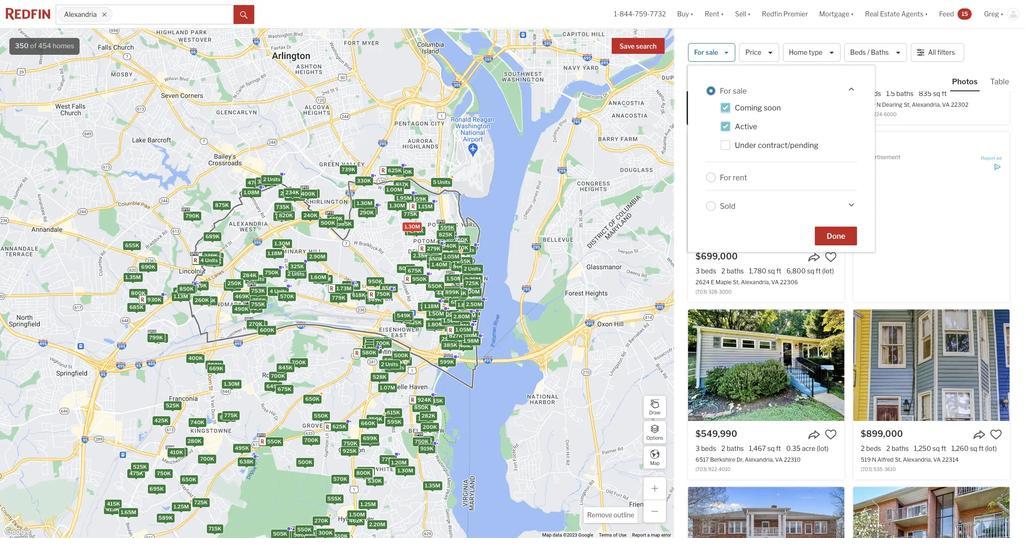 Task type: vqa. For each thing, say whether or not it's contained in the screenshot.


Task type: describe. For each thing, give the bounding box(es) containing it.
beds up groves
[[701, 89, 716, 97]]

1 vertical spatial 300k
[[318, 530, 333, 536]]

▾ for rent ▾
[[721, 10, 724, 18]]

photo of 7996 audubon ave #102, alexandria, va 22306 image
[[854, 487, 1010, 538]]

695k
[[150, 486, 164, 492]]

1.67m
[[440, 231, 455, 238]]

real
[[865, 10, 879, 18]]

st, for $899,000
[[895, 456, 902, 463]]

1 horizontal spatial 1.18m
[[424, 303, 439, 309]]

750k right 284k
[[265, 269, 279, 276]]

1 vertical spatial 1.40m
[[447, 323, 462, 330]]

1.50m down 710k
[[349, 511, 365, 518]]

165k
[[368, 344, 381, 350]]

1 vertical spatial 310k
[[354, 200, 367, 207]]

beds for $899,000
[[866, 444, 882, 452]]

real estate agents ▾ link
[[865, 0, 928, 28]]

alfred
[[878, 456, 894, 463]]

ft right 6,800
[[816, 267, 821, 275]]

0 vertical spatial 400k
[[301, 191, 315, 197]]

photo of 519 n alfred st, alexandria, va 22314 image
[[854, 310, 1010, 421]]

a
[[647, 532, 650, 538]]

950k down 825k in the top of the page
[[440, 239, 454, 245]]

2 units right 470k
[[263, 176, 281, 183]]

1 horizontal spatial 5
[[456, 246, 460, 253]]

(703) inside 25 groves ave, alexandria, va 22305 (703) 222-4663
[[696, 112, 708, 117]]

$699,000
[[696, 251, 738, 261]]

1 vertical spatial 625k
[[333, 423, 346, 430]]

google image
[[2, 526, 33, 538]]

e
[[711, 279, 715, 286]]

1 horizontal spatial 580k
[[362, 349, 376, 356]]

ft right 1,260
[[979, 444, 984, 452]]

report a map error link
[[632, 532, 671, 538]]

1 horizontal spatial 290k
[[442, 336, 456, 342]]

505k
[[273, 531, 287, 537]]

230k
[[205, 252, 219, 258]]

343k
[[357, 178, 371, 184]]

$1,295,000
[[696, 74, 744, 84]]

▾ for greg ▾
[[1001, 10, 1004, 18]]

950k up 349k
[[368, 278, 383, 285]]

1 3 beds from the top
[[696, 89, 716, 97]]

done button
[[815, 227, 857, 245]]

350
[[15, 42, 29, 50]]

terms
[[599, 532, 612, 538]]

2 horizontal spatial 270k
[[455, 244, 468, 251]]

2 baths for $549,990
[[722, 444, 744, 452]]

0 vertical spatial 1.80m
[[458, 302, 474, 308]]

sq for $899,000
[[933, 444, 940, 452]]

sq right 1,260
[[970, 444, 978, 452]]

2 units down 2.35m at left bottom
[[458, 283, 476, 290]]

528k
[[373, 374, 387, 380]]

buy ▾
[[677, 10, 694, 18]]

1 horizontal spatial 600k
[[464, 308, 479, 314]]

home type
[[789, 48, 823, 56]]

estate
[[880, 10, 900, 18]]

▾ for mortgage ▾
[[851, 10, 854, 18]]

soon
[[764, 103, 781, 112]]

0 vertical spatial 5
[[433, 179, 437, 185]]

2 horizontal spatial 325k
[[418, 416, 432, 422]]

2.35m
[[465, 276, 481, 282]]

1.73m
[[337, 285, 352, 292]]

590k
[[152, 335, 166, 341]]

draw
[[649, 409, 661, 415]]

alexandria, inside 2509 n dearing st, alexandria, va 22302 (703) 224-6000
[[912, 101, 941, 108]]

775k down 469k at the bottom of the page
[[247, 305, 261, 312]]

buy ▾ button
[[677, 0, 694, 28]]

1 horizontal spatial 930k
[[448, 243, 463, 250]]

420k
[[170, 450, 184, 457]]

(lot) right acre
[[817, 444, 829, 452]]

1 horizontal spatial 625k
[[388, 167, 402, 174]]

1.50m up 795k
[[429, 310, 444, 317]]

rent ▾ button
[[705, 0, 724, 28]]

0 horizontal spatial 570k
[[280, 293, 294, 300]]

va inside 2624 e maple st, alexandria, va 22306 (703) 328-3000
[[772, 279, 779, 286]]

1 horizontal spatial 5 units
[[456, 246, 474, 253]]

827k
[[449, 332, 463, 339]]

8.00m
[[441, 311, 458, 318]]

2624 e maple st, alexandria, va 22306 (703) 328-3000
[[696, 279, 798, 295]]

1 horizontal spatial 1.25m
[[361, 501, 376, 508]]

0 horizontal spatial 234k
[[208, 259, 221, 265]]

0 vertical spatial 599k
[[441, 224, 455, 231]]

1 vertical spatial for
[[720, 86, 731, 95]]

photos
[[952, 77, 978, 86]]

0 vertical spatial 1.35m
[[125, 274, 141, 280]]

1 vertical spatial 699k
[[363, 435, 377, 442]]

0 horizontal spatial 715k
[[209, 525, 222, 532]]

sq for $699,000
[[768, 267, 775, 275]]

0 vertical spatial 310k
[[304, 190, 318, 197]]

349k
[[368, 297, 382, 303]]

0 horizontal spatial 550k
[[267, 438, 282, 445]]

insights
[[936, 41, 964, 50]]

850k down 315k
[[429, 256, 443, 262]]

330k
[[357, 178, 371, 184]]

0 vertical spatial 4
[[200, 257, 204, 263]]

0 vertical spatial 3 units
[[257, 178, 275, 185]]

2 horizontal spatial 875k
[[429, 261, 443, 267]]

alexandria, inside 25 groves ave, alexandria, va 22305 (703) 222-4663
[[736, 101, 765, 108]]

0 horizontal spatial 1.20m
[[391, 459, 407, 466]]

750k up 695k
[[157, 470, 171, 476]]

660k
[[361, 420, 375, 426]]

2.70m
[[461, 332, 477, 339]]

0 horizontal spatial 5 units
[[433, 179, 451, 185]]

775k down "749k"
[[275, 213, 289, 220]]

775k up 495k at the left bottom of page
[[224, 412, 238, 418]]

850k left 319k
[[175, 289, 189, 295]]

775k down 1.95m
[[404, 211, 417, 217]]

sell ▾ button
[[735, 0, 751, 28]]

advertisement
[[862, 154, 901, 161]]

error
[[662, 532, 671, 538]]

active
[[735, 122, 758, 131]]

199k
[[367, 343, 381, 350]]

462k
[[349, 517, 363, 524]]

410k
[[170, 449, 183, 456]]

1 horizontal spatial 550k
[[297, 526, 312, 533]]

1 horizontal spatial 275k
[[425, 246, 438, 253]]

1 vertical spatial 570k
[[333, 476, 347, 482]]

sq right 6,800
[[807, 267, 815, 275]]

1.30m left 649k
[[224, 381, 240, 387]]

sell
[[735, 10, 747, 18]]

0 horizontal spatial 1.18m
[[268, 250, 282, 257]]

750k up 919k at bottom
[[415, 438, 429, 445]]

coming
[[735, 103, 762, 112]]

for inside button
[[694, 48, 705, 56]]

1.30m up 520k
[[357, 200, 373, 207]]

519 n alfred st, alexandria, va 22314 (703) 535-3610
[[861, 456, 959, 472]]

alexandria, inside the 519 n alfred st, alexandria, va 22314 (703) 535-3610
[[903, 456, 932, 463]]

3 up 6517 at the right bottom
[[696, 444, 700, 452]]

690k
[[141, 264, 156, 270]]

(703) for $499,900
[[861, 112, 873, 117]]

alexandria, inside 2624 e maple st, alexandria, va 22306 (703) 328-3000
[[741, 279, 770, 286]]

favorite button checkbox for $899,000
[[990, 428, 1003, 441]]

map data ©2023 google
[[543, 532, 593, 538]]

ft for $549,990
[[776, 444, 781, 452]]

$499,900
[[861, 74, 903, 84]]

favorite button image for $899,000
[[990, 428, 1003, 441]]

860k
[[359, 467, 373, 474]]

0 vertical spatial 875k
[[215, 202, 229, 208]]

1.30m down 559k
[[405, 223, 420, 230]]

209k
[[365, 338, 379, 344]]

475k
[[129, 470, 143, 477]]

1,780
[[749, 267, 767, 275]]

2 baths for $699,000
[[722, 267, 744, 275]]

280k
[[188, 438, 202, 444]]

terms of use
[[599, 532, 627, 538]]

0 horizontal spatial 250k
[[228, 280, 242, 286]]

beds for $499,900
[[866, 89, 882, 97]]

filters
[[938, 48, 955, 56]]

report for report a map error
[[632, 532, 646, 538]]

689k
[[206, 233, 220, 240]]

1 horizontal spatial 525k
[[166, 402, 180, 409]]

alexandria, down rent ▾ button
[[688, 38, 744, 50]]

report ad
[[982, 156, 1002, 161]]

3610
[[885, 467, 896, 472]]

1 vertical spatial 599k
[[440, 359, 454, 365]]

2 vertical spatial for
[[720, 173, 731, 182]]

mortgage ▾ button
[[820, 0, 854, 28]]

750k up 925k
[[344, 440, 358, 447]]

2 vertical spatial 1.40m
[[456, 342, 471, 349]]

0 vertical spatial 300k
[[454, 236, 468, 243]]

1 horizontal spatial 735k
[[453, 290, 467, 296]]

1-844-759-7732 link
[[614, 10, 666, 18]]

950k down 2.38m
[[413, 276, 427, 282]]

beds for $699,000
[[701, 267, 716, 275]]

of for 350
[[30, 42, 37, 50]]

1 vertical spatial 875k
[[410, 228, 424, 234]]

2 baths for $899,000
[[887, 444, 909, 452]]

519
[[861, 456, 871, 463]]

2 vertical spatial 270k
[[315, 517, 328, 524]]

rent ▾
[[705, 10, 724, 18]]

2 units down 469k at the bottom of the page
[[249, 322, 266, 328]]

970k
[[419, 437, 433, 444]]

1.5
[[887, 89, 895, 97]]

0 horizontal spatial 1.25m
[[174, 503, 189, 510]]

2.50m
[[466, 301, 483, 308]]

22305
[[775, 101, 793, 108]]

for sale inside button
[[694, 48, 719, 56]]

ft for $699,000
[[777, 267, 782, 275]]

0 horizontal spatial 735k
[[276, 204, 290, 210]]

rent
[[705, 10, 720, 18]]

2.20m
[[369, 521, 385, 528]]

2 vertical spatial 325k
[[172, 449, 186, 455]]

va inside 2509 n dearing st, alexandria, va 22302 (703) 224-6000
[[943, 101, 950, 108]]

469k
[[235, 293, 249, 300]]

of for terms
[[613, 532, 618, 538]]

0 horizontal spatial 525k
[[133, 464, 147, 470]]

(lot) for $899,000
[[986, 444, 997, 452]]

baths for $499,900
[[897, 89, 914, 97]]

homes
[[762, 38, 797, 50]]

1.48m
[[407, 228, 422, 234]]

15
[[962, 10, 969, 17]]

520k
[[362, 207, 376, 213]]

1 horizontal spatial 1.15m
[[435, 260, 449, 267]]

750k left 595k
[[369, 416, 383, 422]]

759-
[[635, 10, 650, 18]]

0 vertical spatial 4 units
[[200, 257, 218, 263]]

save search button
[[612, 38, 665, 54]]

0 vertical spatial 699k
[[449, 261, 463, 268]]

1 vertical spatial 675k
[[278, 386, 292, 393]]

(703) for $899,000
[[861, 467, 873, 472]]

photos button
[[951, 77, 989, 91]]

beds / baths button
[[845, 43, 907, 62]]

mortgage
[[820, 10, 850, 18]]

va inside 25 groves ave, alexandria, va 22305 (703) 222-4663
[[767, 101, 774, 108]]

4010
[[719, 467, 731, 472]]

0 vertical spatial 1.15m
[[418, 203, 433, 210]]

st, for $699,000
[[733, 279, 740, 286]]

0 horizontal spatial 290k
[[360, 209, 374, 216]]

1.07m
[[380, 384, 395, 391]]

/
[[868, 48, 870, 56]]

2 units up 1.07m
[[393, 358, 410, 364]]

agents
[[902, 10, 924, 18]]

1 horizontal spatial 250k
[[280, 190, 294, 197]]

2 beds for $499,900
[[861, 89, 882, 97]]

1 horizontal spatial 4
[[270, 288, 273, 295]]

baths up ave,
[[727, 89, 744, 97]]

ft for $899,000
[[942, 444, 947, 452]]

1.50m down 1.83m
[[464, 336, 479, 342]]

1 vertical spatial 3 units
[[387, 364, 404, 371]]

2 units up the 255k at the left
[[457, 247, 475, 253]]

va inside the 519 n alfred st, alexandria, va 22314 (703) 535-3610
[[934, 456, 941, 463]]

options button
[[643, 421, 667, 444]]

photo of 25 groves ave, alexandria, va 22305 image
[[688, 0, 845, 66]]

2 units up 753k
[[247, 276, 264, 283]]

1 horizontal spatial 715k
[[430, 398, 443, 404]]

1.50m up 1.83m
[[443, 317, 459, 324]]

3 up the 1.08m
[[257, 178, 261, 185]]

sq for $549,990
[[768, 444, 775, 452]]

490k
[[234, 306, 249, 312]]

alexandria, inside 6517 berkshire dr, alexandria, va 22310 (703) 922-4010
[[745, 456, 774, 463]]

845k
[[279, 364, 293, 371]]

0 vertical spatial 1.20m
[[455, 287, 471, 293]]

favorite button image for $549,990
[[825, 428, 837, 441]]

2 units up "749k"
[[286, 193, 304, 199]]

va left homes
[[746, 38, 760, 50]]



Task type: locate. For each thing, give the bounding box(es) containing it.
600k down 753k
[[260, 327, 274, 333]]

1.15m down 559k
[[418, 203, 433, 210]]

1 vertical spatial 1.35m
[[425, 482, 440, 489]]

0 horizontal spatial st,
[[733, 279, 740, 286]]

sq
[[933, 89, 941, 97], [768, 267, 775, 275], [807, 267, 815, 275], [768, 444, 775, 452], [933, 444, 940, 452], [970, 444, 978, 452]]

1 horizontal spatial for sale
[[720, 86, 747, 95]]

st, inside the 519 n alfred st, alexandria, va 22314 (703) 535-3610
[[895, 456, 902, 463]]

va
[[746, 38, 760, 50], [767, 101, 774, 108], [943, 101, 950, 108], [772, 279, 779, 286], [775, 456, 783, 463], [934, 456, 941, 463]]

1.05m
[[444, 254, 459, 260], [456, 326, 471, 333]]

850k up 535k
[[382, 284, 396, 291]]

1.00m
[[387, 186, 402, 193]]

299k
[[368, 340, 382, 347]]

5 ▾ from the left
[[925, 10, 928, 18]]

1 horizontal spatial 325k
[[290, 263, 304, 270]]

675k down 845k
[[278, 386, 292, 393]]

1 vertical spatial 930k
[[147, 296, 162, 303]]

favorite button image
[[825, 251, 837, 263], [825, 428, 837, 441], [990, 428, 1003, 441]]

775k up 530k
[[382, 456, 395, 463]]

0 vertical spatial 675k
[[408, 267, 422, 274]]

3 ▾ from the left
[[748, 10, 751, 18]]

0 horizontal spatial sale
[[706, 48, 719, 56]]

0 vertical spatial 290k
[[360, 209, 374, 216]]

sale up $1,295,000
[[706, 48, 719, 56]]

0 vertical spatial 5 units
[[433, 179, 451, 185]]

next button image
[[828, 6, 837, 15]]

submit search image
[[240, 11, 248, 19]]

n for $499,900
[[877, 101, 881, 108]]

0 horizontal spatial 1.15m
[[418, 203, 433, 210]]

0 vertical spatial 1.40m
[[432, 261, 447, 268]]

3 up 1.07m
[[387, 364, 390, 371]]

495k
[[235, 445, 249, 452]]

0 vertical spatial 625k
[[388, 167, 402, 174]]

2 units up 899k
[[450, 276, 467, 282]]

0 horizontal spatial 875k
[[215, 202, 229, 208]]

239k
[[204, 252, 218, 259]]

234k up "749k"
[[286, 189, 299, 196]]

1 vertical spatial 1.18m
[[424, 303, 439, 309]]

ad region
[[862, 163, 1002, 280]]

1 vertical spatial st,
[[733, 279, 740, 286]]

250k up 469k at the bottom of the page
[[228, 280, 242, 286]]

alexandria, down 1,467
[[745, 456, 774, 463]]

$899,000
[[861, 429, 903, 439]]

favorite button checkbox
[[825, 251, 837, 263], [825, 428, 837, 441], [990, 428, 1003, 441]]

1 vertical spatial 325k
[[418, 416, 432, 422]]

st, for $499,900
[[904, 101, 911, 108]]

alexandria, down 835
[[912, 101, 941, 108]]

2 vertical spatial st,
[[895, 456, 902, 463]]

1.40m
[[432, 261, 447, 268], [447, 323, 462, 330], [456, 342, 471, 349]]

4663
[[719, 112, 731, 117]]

400k
[[301, 191, 315, 197], [188, 355, 203, 361]]

290k right 610k
[[360, 209, 374, 216]]

2 vertical spatial 3 beds
[[696, 444, 716, 452]]

for sale up ave,
[[720, 86, 747, 95]]

2 horizontal spatial 550k
[[314, 413, 328, 419]]

850k up "1.13m"
[[179, 286, 194, 292]]

favorite button checkbox
[[990, 74, 1003, 86]]

0 vertical spatial 1.18m
[[268, 250, 282, 257]]

2.80m
[[454, 313, 470, 320]]

699k down 660k
[[363, 435, 377, 442]]

1 vertical spatial 735k
[[453, 290, 467, 296]]

1 vertical spatial 580k
[[294, 531, 308, 538]]

3 units up the 1.08m
[[257, 178, 275, 185]]

favorite button image
[[990, 74, 1003, 86]]

sale up ave,
[[733, 86, 747, 95]]

photo of 1801 dewitt ave unit e, alexandria, va 22301 image
[[688, 487, 845, 538]]

for down $1,295,000
[[720, 86, 731, 95]]

dr,
[[737, 456, 744, 463]]

638k
[[240, 459, 254, 465]]

1 horizontal spatial 570k
[[333, 476, 347, 482]]

1.40m down 2.70m
[[456, 342, 471, 349]]

ft for $499,900
[[942, 89, 947, 97]]

0 vertical spatial 3 beds
[[696, 89, 716, 97]]

570k up 555k
[[333, 476, 347, 482]]

0 horizontal spatial 310k
[[304, 190, 318, 197]]

22314
[[942, 456, 959, 463]]

1 horizontal spatial 270k
[[315, 517, 328, 524]]

300k down 555k
[[318, 530, 333, 536]]

0 vertical spatial 1.05m
[[444, 254, 459, 260]]

remove alexandria image
[[102, 12, 107, 17]]

1 ▾ from the left
[[691, 10, 694, 18]]

22310
[[784, 456, 801, 463]]

0 horizontal spatial 675k
[[278, 386, 292, 393]]

2 baths up alfred
[[887, 444, 909, 452]]

1.10m
[[344, 282, 359, 288], [466, 300, 481, 306], [458, 302, 473, 308], [431, 315, 446, 322], [363, 438, 378, 444]]

0 vertical spatial 525k
[[166, 402, 180, 409]]

beds up 519
[[866, 444, 882, 452]]

baths for $699,000
[[727, 267, 744, 275]]

sell ▾ button
[[730, 0, 757, 28]]

1 vertical spatial 275k
[[202, 297, 216, 304]]

899k
[[445, 289, 459, 296]]

2 3 beds from the top
[[696, 267, 716, 275]]

1 horizontal spatial 675k
[[408, 267, 422, 274]]

2 units right 505k
[[309, 531, 327, 538]]

275k left 940k
[[425, 246, 438, 253]]

755k
[[252, 297, 266, 304], [251, 301, 265, 308]]

0 horizontal spatial 1.35m
[[125, 274, 141, 280]]

535k
[[395, 314, 409, 321]]

0 horizontal spatial 4
[[200, 257, 204, 263]]

0 vertical spatial for sale
[[694, 48, 719, 56]]

749k
[[277, 206, 291, 213]]

▾ inside 'dropdown button'
[[925, 10, 928, 18]]

0 vertical spatial 234k
[[286, 189, 299, 196]]

699k down 940k
[[449, 261, 463, 268]]

1.30m down 820k
[[275, 240, 290, 247]]

0 horizontal spatial 400k
[[188, 355, 203, 361]]

425k
[[154, 417, 168, 424]]

3 beds for $549,990
[[696, 444, 716, 452]]

feed
[[940, 10, 955, 18]]

1 horizontal spatial 310k
[[354, 200, 367, 207]]

(lot) right 1,260
[[986, 444, 997, 452]]

2509
[[861, 101, 876, 108]]

map region
[[0, 17, 724, 538]]

sq right 1,780
[[768, 267, 775, 275]]

1 vertical spatial 4
[[464, 276, 467, 283]]

1,250
[[914, 444, 932, 452]]

baths for $549,990
[[727, 444, 744, 452]]

map inside button
[[650, 460, 660, 466]]

3 beds for $699,000
[[696, 267, 716, 275]]

0 vertical spatial of
[[30, 42, 37, 50]]

0 vertical spatial 715k
[[430, 398, 443, 404]]

1.50m up 899k
[[447, 276, 462, 282]]

va left 22306 at bottom right
[[772, 279, 779, 286]]

1.30m down 1.95m
[[390, 202, 405, 209]]

(703) inside 6517 berkshire dr, alexandria, va 22310 (703) 922-4010
[[696, 467, 708, 472]]

©2023
[[563, 532, 578, 538]]

report for report ad
[[982, 156, 996, 161]]

of left 454
[[30, 42, 37, 50]]

$549,990
[[696, 429, 738, 439]]

305k
[[205, 253, 220, 259]]

1 horizontal spatial 1.20m
[[455, 287, 471, 293]]

790k
[[186, 213, 200, 219], [357, 470, 371, 476], [357, 470, 371, 477]]

930k down 1.67m
[[448, 243, 463, 250]]

baths right 1.5
[[897, 89, 914, 97]]

1.20m
[[455, 287, 471, 293], [391, 459, 407, 466]]

(703) for $699,000
[[696, 289, 708, 295]]

map left data
[[543, 532, 552, 538]]

remove outline
[[587, 511, 635, 519]]

1 vertical spatial 1.80m
[[428, 321, 444, 328]]

(703) down 25
[[696, 112, 708, 117]]

draw button
[[643, 395, 667, 419]]

0 vertical spatial 570k
[[280, 293, 294, 300]]

favorite button image for $699,000
[[825, 251, 837, 263]]

0 vertical spatial 250k
[[280, 190, 294, 197]]

2 units left the 1.60m
[[288, 271, 305, 277]]

5
[[433, 179, 437, 185], [456, 246, 460, 253]]

(703) inside the 519 n alfred st, alexandria, va 22314 (703) 535-3610
[[861, 467, 873, 472]]

1 vertical spatial 600k
[[260, 327, 274, 333]]

1 vertical spatial 1.05m
[[456, 326, 471, 333]]

1.98m
[[464, 337, 479, 344]]

25 groves ave, alexandria, va 22305 (703) 222-4663
[[696, 101, 793, 117]]

850k
[[429, 256, 443, 262], [382, 284, 396, 291], [179, 286, 194, 292], [175, 289, 189, 295], [414, 404, 429, 411]]

2 vertical spatial 4
[[270, 288, 273, 295]]

0 vertical spatial 600k
[[464, 308, 479, 314]]

alexandria, va homes for sale
[[688, 38, 837, 50]]

for
[[799, 38, 813, 50]]

799k
[[149, 334, 163, 341]]

(lot) for $699,000
[[823, 267, 834, 275]]

925k
[[343, 448, 357, 454]]

1 horizontal spatial 4 units
[[270, 288, 287, 295]]

0 vertical spatial 270k
[[455, 244, 468, 251]]

photo of 2624 e maple st, alexandria, va 22306 image
[[688, 132, 845, 243]]

alexandria, right ave,
[[736, 101, 765, 108]]

222-
[[709, 112, 719, 117]]

1 horizontal spatial 699k
[[449, 261, 463, 268]]

575k
[[412, 195, 426, 201]]

850k down 924k
[[414, 404, 429, 411]]

baths up dr,
[[727, 444, 744, 452]]

0 vertical spatial 735k
[[276, 204, 290, 210]]

3 3 beds from the top
[[696, 444, 716, 452]]

0 vertical spatial 550k
[[314, 413, 328, 419]]

4 ▾ from the left
[[851, 10, 854, 18]]

1.30m right 880k
[[398, 467, 413, 474]]

n for $899,000
[[872, 456, 877, 463]]

for sale button
[[688, 43, 736, 62]]

525k
[[166, 402, 180, 409], [133, 464, 147, 470]]

st, inside 2624 e maple st, alexandria, va 22306 (703) 328-3000
[[733, 279, 740, 286]]

6,800 sq ft (lot)
[[787, 267, 834, 275]]

va inside 6517 berkshire dr, alexandria, va 22310 (703) 922-4010
[[775, 456, 783, 463]]

930k
[[448, 243, 463, 250], [147, 296, 162, 303]]

n inside 2509 n dearing st, alexandria, va 22302 (703) 224-6000
[[877, 101, 881, 108]]

740k
[[190, 419, 204, 426]]

baths for $899,000
[[892, 444, 909, 452]]

2 units
[[263, 176, 281, 183], [286, 193, 304, 199], [457, 247, 475, 253], [464, 265, 481, 272], [288, 271, 305, 277], [450, 276, 467, 282], [247, 276, 264, 283], [459, 280, 476, 286], [458, 283, 476, 290], [249, 322, 266, 328], [393, 358, 410, 364], [381, 361, 398, 368], [309, 531, 327, 538]]

1 horizontal spatial 234k
[[286, 189, 299, 196]]

map for map data ©2023 google
[[543, 532, 552, 538]]

▾ for sell ▾
[[748, 10, 751, 18]]

0 horizontal spatial 699k
[[363, 435, 377, 442]]

sale inside button
[[706, 48, 719, 56]]

3 up 25
[[696, 89, 700, 97]]

875k up 689k
[[215, 202, 229, 208]]

2 units up 2.00m
[[459, 280, 476, 286]]

(703) inside 2624 e maple st, alexandria, va 22306 (703) 328-3000
[[696, 289, 708, 295]]

4 units up 2.00m
[[464, 276, 481, 283]]

under
[[735, 141, 757, 150]]

map down "options"
[[650, 460, 660, 466]]

950k down 1.67m
[[450, 242, 464, 249]]

950k
[[440, 239, 454, 245], [450, 242, 464, 249], [413, 276, 427, 282], [368, 278, 383, 285]]

2 vertical spatial 4 units
[[270, 288, 287, 295]]

for left rent
[[720, 173, 731, 182]]

3
[[696, 89, 700, 97], [257, 178, 261, 185], [696, 267, 700, 275], [387, 364, 390, 371], [696, 444, 700, 452]]

4 right 753k
[[270, 288, 273, 295]]

map for map
[[650, 460, 660, 466]]

1.30m
[[357, 200, 373, 207], [390, 202, 405, 209], [405, 223, 420, 230], [275, 240, 290, 247], [224, 381, 240, 387], [398, 467, 413, 474]]

0 horizontal spatial 1.80m
[[428, 321, 444, 328]]

750k right 618k
[[376, 291, 390, 297]]

930k left "1.13m"
[[147, 296, 162, 303]]

favorite button checkbox for $699,000
[[825, 251, 837, 263]]

▾ right the greg
[[1001, 10, 1004, 18]]

3 beds up 25
[[696, 89, 716, 97]]

sale inside dialog
[[733, 86, 747, 95]]

1.5 baths
[[887, 89, 914, 97]]

875k up 2.38m
[[410, 228, 424, 234]]

n inside the 519 n alfred st, alexandria, va 22314 (703) 535-3610
[[872, 456, 877, 463]]

rent
[[733, 173, 747, 182]]

sq right 835
[[933, 89, 941, 97]]

price button
[[740, 43, 779, 62]]

1 vertical spatial 250k
[[228, 280, 242, 286]]

1 vertical spatial 715k
[[209, 525, 222, 532]]

report inside button
[[982, 156, 996, 161]]

310k down 330k
[[354, 200, 367, 207]]

for rent
[[720, 173, 747, 182]]

1,250 sq ft
[[914, 444, 947, 452]]

sq right 1,250
[[933, 444, 940, 452]]

1 vertical spatial 290k
[[442, 336, 456, 342]]

1 vertical spatial 270k
[[249, 321, 263, 327]]

1.65m
[[121, 509, 136, 515]]

0 vertical spatial 580k
[[362, 349, 376, 356]]

favorite button checkbox for $549,990
[[825, 428, 837, 441]]

270k down 469k at the bottom of the page
[[249, 321, 263, 327]]

beds for $549,990
[[701, 444, 716, 452]]

beds / baths
[[851, 48, 889, 56]]

6 ▾ from the left
[[1001, 10, 1004, 18]]

3 beds up 6517 at the right bottom
[[696, 444, 716, 452]]

589k
[[159, 515, 173, 521]]

625k up "817k"
[[388, 167, 402, 174]]

2 beds for $899,000
[[861, 444, 882, 452]]

report left a
[[632, 532, 646, 538]]

baths
[[727, 89, 744, 97], [897, 89, 914, 97], [727, 267, 744, 275], [727, 444, 744, 452], [892, 444, 909, 452]]

dialog containing for sale
[[688, 66, 875, 252]]

255k
[[457, 258, 471, 265]]

310k
[[304, 190, 318, 197], [354, 200, 367, 207]]

dialog
[[688, 66, 875, 252]]

1 vertical spatial sale
[[733, 86, 747, 95]]

0.35 acre (lot)
[[787, 444, 829, 452]]

0 vertical spatial st,
[[904, 101, 911, 108]]

735k right 449k
[[453, 290, 467, 296]]

2 baths up maple
[[722, 267, 744, 275]]

1.05m down 940k
[[444, 254, 459, 260]]

2 vertical spatial 875k
[[429, 261, 443, 267]]

1.50m down "2.90m"
[[315, 276, 331, 282]]

map
[[650, 460, 660, 466], [543, 532, 552, 538]]

2 2 beds from the top
[[861, 444, 882, 452]]

0 horizontal spatial 5
[[433, 179, 437, 185]]

2 units up 2.35m at left bottom
[[464, 265, 481, 272]]

1 vertical spatial n
[[872, 456, 877, 463]]

0 vertical spatial 325k
[[290, 263, 304, 270]]

4 units down 689k
[[200, 257, 218, 263]]

2.90m
[[309, 253, 326, 260]]

photo of 6517 berkshire dr, alexandria, va 22310 image
[[688, 310, 845, 421]]

of left use
[[613, 532, 618, 538]]

photo of 2509 n dearing st, alexandria, va 22302 image
[[854, 0, 1010, 66]]

st, inside 2509 n dearing st, alexandria, va 22302 (703) 224-6000
[[904, 101, 911, 108]]

1 vertical spatial 1.15m
[[435, 260, 449, 267]]

None search field
[[112, 5, 234, 24]]

2 horizontal spatial 4
[[464, 276, 467, 283]]

sq for $499,900
[[933, 89, 941, 97]]

1 vertical spatial 4 units
[[464, 276, 481, 283]]

market
[[908, 41, 934, 50]]

▾ right buy
[[691, 10, 694, 18]]

2 units up 528k
[[381, 361, 398, 368]]

2 ▾ from the left
[[721, 10, 724, 18]]

570k right 753k
[[280, 293, 294, 300]]

1 horizontal spatial sale
[[733, 86, 747, 95]]

0 horizontal spatial 600k
[[260, 327, 274, 333]]

1.35m up 685k
[[125, 274, 141, 280]]

4 left the 239k
[[200, 257, 204, 263]]

real estate agents ▾ button
[[860, 0, 934, 28]]

1 vertical spatial 234k
[[208, 259, 221, 265]]

va left 22302
[[943, 101, 950, 108]]

1.50m
[[447, 276, 462, 282], [315, 276, 331, 282], [429, 310, 444, 317], [443, 317, 459, 324], [464, 336, 479, 342], [349, 511, 365, 518]]

22302
[[951, 101, 969, 108]]

va down 1,250 sq ft
[[934, 456, 941, 463]]

1 2 beds from the top
[[861, 89, 882, 97]]

maple
[[716, 279, 732, 286]]

2 baths up ave,
[[722, 89, 744, 97]]

(703) inside 2509 n dearing st, alexandria, va 22302 (703) 224-6000
[[861, 112, 873, 117]]

710k
[[358, 470, 371, 477]]

1 vertical spatial 1.20m
[[391, 459, 407, 466]]

2.38m
[[413, 252, 429, 259]]

1.95m
[[396, 195, 412, 201]]

875k down 315k
[[429, 261, 443, 267]]

for sale up $1,295,000
[[694, 48, 719, 56]]

649k
[[266, 383, 281, 390]]

1 vertical spatial 2 beds
[[861, 444, 882, 452]]

290k down 3.60m
[[442, 336, 456, 342]]

▾ right mortgage
[[851, 10, 854, 18]]

3 up 2624
[[696, 267, 700, 275]]

previous button image
[[696, 6, 705, 15]]

205k
[[364, 341, 378, 347]]

va left 22310 at the right bottom
[[775, 456, 783, 463]]

2 horizontal spatial 4 units
[[464, 276, 481, 283]]

▾
[[691, 10, 694, 18], [721, 10, 724, 18], [748, 10, 751, 18], [851, 10, 854, 18], [925, 10, 928, 18], [1001, 10, 1004, 18]]

▾ for buy ▾
[[691, 10, 694, 18]]

1,260
[[952, 444, 969, 452]]

260k
[[208, 254, 222, 260], [195, 297, 209, 303], [367, 339, 381, 345], [310, 530, 324, 537]]



